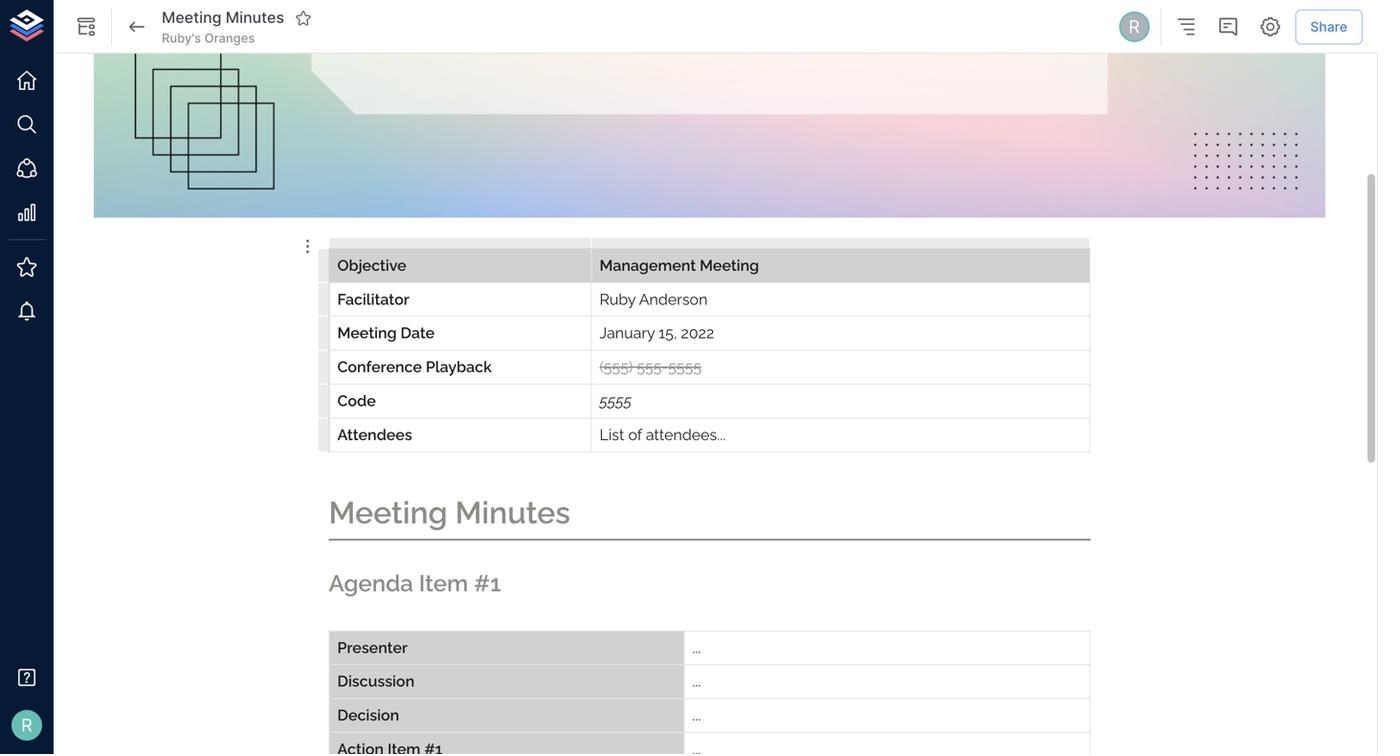 Task type: locate. For each thing, give the bounding box(es) containing it.
0 vertical spatial 5555
[[668, 358, 702, 376]]

playback
[[426, 358, 492, 376]]

share button
[[1296, 9, 1363, 44]]

show wiki image
[[75, 15, 98, 38]]

january 15, 2022
[[600, 324, 715, 342]]

1 vertical spatial 5555
[[600, 392, 632, 410]]

0 vertical spatial meeting minutes
[[162, 8, 284, 27]]

oranges
[[205, 31, 255, 45]]

r for r button to the right
[[1129, 16, 1140, 37]]

1 vertical spatial minutes
[[455, 495, 571, 531]]

5555 down 2022
[[668, 358, 702, 376]]

555-
[[637, 358, 669, 376]]

2 vertical spatial ...
[[693, 707, 701, 724]]

meeting date
[[338, 324, 435, 342]]

r button
[[1117, 9, 1153, 45], [6, 705, 48, 747]]

comments image
[[1217, 15, 1240, 38]]

meeting minutes up oranges on the top of page
[[162, 8, 284, 27]]

minutes up oranges on the top of page
[[226, 8, 284, 27]]

minutes up #1 at the bottom
[[455, 495, 571, 531]]

discussion
[[338, 673, 415, 691]]

management
[[600, 257, 696, 274]]

0 horizontal spatial meeting minutes
[[162, 8, 284, 27]]

... for discussion
[[693, 673, 701, 691]]

1 horizontal spatial r
[[1129, 16, 1140, 37]]

1 vertical spatial ...
[[693, 673, 701, 691]]

meeting minutes
[[162, 8, 284, 27], [329, 495, 571, 531]]

meeting
[[162, 8, 222, 27], [700, 257, 760, 274], [338, 324, 397, 342], [329, 495, 448, 531]]

1 ... from the top
[[693, 639, 701, 657]]

1 horizontal spatial 5555
[[668, 358, 702, 376]]

... for presenter
[[693, 639, 701, 657]]

facilitator
[[338, 290, 410, 308]]

share
[[1311, 18, 1348, 35]]

1 horizontal spatial meeting minutes
[[329, 495, 571, 531]]

0 horizontal spatial r button
[[6, 705, 48, 747]]

attendees
[[338, 426, 412, 444]]

...
[[693, 639, 701, 657], [693, 673, 701, 691], [693, 707, 701, 724]]

ruby's oranges
[[162, 31, 255, 45]]

r for bottommost r button
[[21, 715, 32, 736]]

management meeting
[[600, 257, 760, 274]]

0 horizontal spatial r
[[21, 715, 32, 736]]

5555
[[668, 358, 702, 376], [600, 392, 632, 410]]

1 horizontal spatial r button
[[1117, 9, 1153, 45]]

agenda item #1
[[329, 570, 501, 597]]

1 vertical spatial r
[[21, 715, 32, 736]]

objective
[[338, 257, 407, 274]]

list
[[600, 426, 625, 444]]

meeting up agenda
[[329, 495, 448, 531]]

0 horizontal spatial minutes
[[226, 8, 284, 27]]

minutes
[[226, 8, 284, 27], [455, 495, 571, 531]]

3 ... from the top
[[693, 707, 701, 724]]

meeting minutes up item
[[329, 495, 571, 531]]

conference
[[338, 358, 422, 376]]

table of contents image
[[1175, 15, 1198, 38]]

r
[[1129, 16, 1140, 37], [21, 715, 32, 736]]

meeting up ruby's
[[162, 8, 222, 27]]

2 ... from the top
[[693, 673, 701, 691]]

of
[[629, 426, 642, 444]]

0 vertical spatial ...
[[693, 639, 701, 657]]

0 vertical spatial r button
[[1117, 9, 1153, 45]]

conference playback
[[338, 358, 492, 376]]

0 vertical spatial r
[[1129, 16, 1140, 37]]

5555 down (555)
[[600, 392, 632, 410]]

favorite image
[[295, 9, 312, 27]]

presenter
[[338, 639, 408, 657]]

(555)
[[600, 358, 633, 376]]

1 vertical spatial meeting minutes
[[329, 495, 571, 531]]



Task type: describe. For each thing, give the bounding box(es) containing it.
january
[[600, 324, 655, 342]]

agenda
[[329, 570, 413, 597]]

15,
[[659, 324, 677, 342]]

2022
[[681, 324, 715, 342]]

ruby anderson
[[600, 290, 708, 308]]

ruby's
[[162, 31, 201, 45]]

decision
[[338, 707, 399, 724]]

#1
[[474, 570, 501, 597]]

meeting down facilitator
[[338, 324, 397, 342]]

meeting up the anderson
[[700, 257, 760, 274]]

go back image
[[125, 15, 148, 38]]

0 horizontal spatial 5555
[[600, 392, 632, 410]]

1 horizontal spatial minutes
[[455, 495, 571, 531]]

... for decision
[[693, 707, 701, 724]]

item
[[419, 570, 469, 597]]

list of attendees...
[[600, 426, 726, 444]]

date
[[401, 324, 435, 342]]

(555) 555-5555
[[600, 358, 702, 376]]

ruby
[[600, 290, 636, 308]]

attendees...
[[646, 426, 726, 444]]

code
[[338, 392, 376, 410]]

ruby's oranges link
[[162, 30, 255, 47]]

1 vertical spatial r button
[[6, 705, 48, 747]]

anderson
[[639, 290, 708, 308]]

settings image
[[1259, 15, 1282, 38]]

0 vertical spatial minutes
[[226, 8, 284, 27]]



Task type: vqa. For each thing, say whether or not it's contained in the screenshot.
the decision
yes



